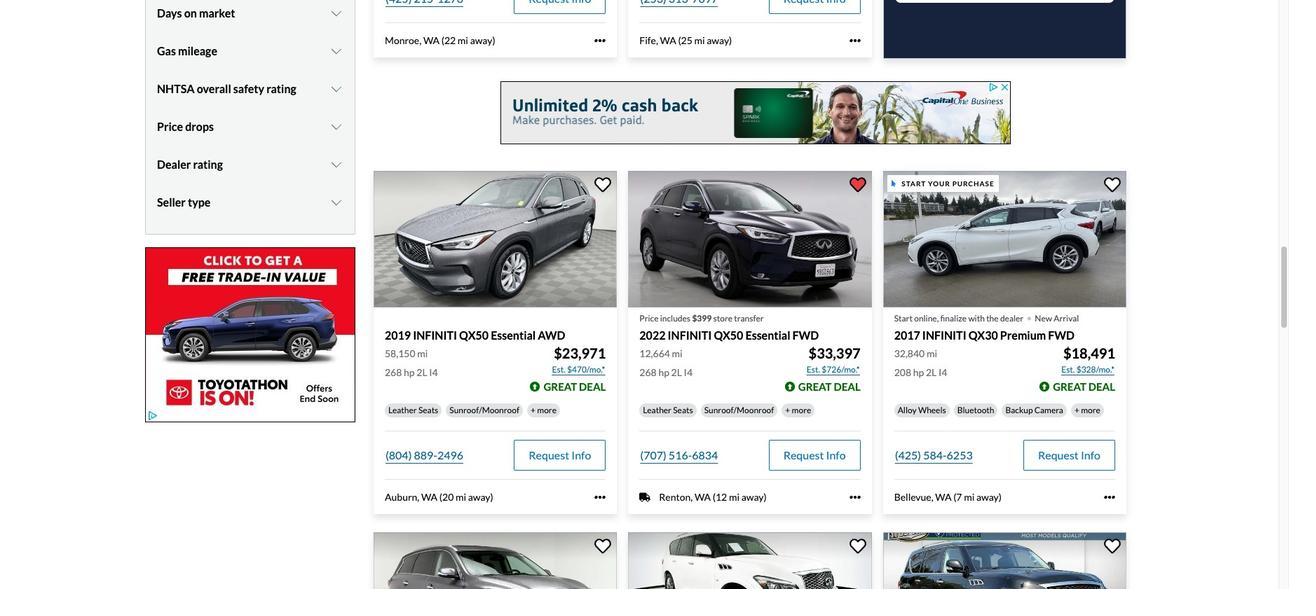 Task type: vqa. For each thing, say whether or not it's contained in the screenshot.
I4 in 58,150 mi 268 hp 2L I4
yes



Task type: locate. For each thing, give the bounding box(es) containing it.
deal down the $470/mo.*
[[579, 381, 606, 393]]

2 vertical spatial chevron down image
[[330, 159, 344, 171]]

2 leather seats from the left
[[643, 405, 693, 416]]

mi inside 32,840 mi 208 hp 2l i4
[[927, 348, 938, 360]]

0 vertical spatial ellipsis h image
[[595, 35, 606, 46]]

price inside dropdown button
[[157, 120, 183, 134]]

leather up (804)
[[389, 405, 417, 416]]

0 horizontal spatial leather seats
[[389, 405, 439, 416]]

info
[[572, 449, 591, 462], [826, 449, 846, 462], [1081, 449, 1101, 462]]

bluetooth
[[958, 405, 995, 416]]

wa for (7 mi away)
[[936, 492, 952, 504]]

deal down $726/mo.*
[[834, 381, 861, 393]]

268 inside 58,150 mi 268 hp 2l i4
[[385, 367, 402, 379]]

2l right 208
[[926, 367, 937, 379]]

3 + more from the left
[[1075, 405, 1101, 416]]

price drops button
[[157, 110, 344, 145]]

great down "est. $726/mo.*" button
[[799, 381, 832, 393]]

infiniti down the finalize
[[923, 329, 967, 342]]

great deal down est. $328/mo.* 'button'
[[1053, 381, 1116, 393]]

1 hp from the left
[[404, 367, 415, 379]]

wa left "(25"
[[660, 34, 677, 46]]

3 chevron down image from the top
[[330, 159, 344, 171]]

infiniti
[[413, 329, 457, 342], [668, 329, 712, 342], [923, 329, 967, 342]]

3 hp from the left
[[914, 367, 924, 379]]

1 horizontal spatial sunroof/moonroof
[[705, 405, 774, 416]]

mi right 32,840
[[927, 348, 938, 360]]

(804) 889-2496 button
[[385, 440, 464, 471]]

1 horizontal spatial leather seats
[[643, 405, 693, 416]]

safety
[[233, 82, 264, 96]]

2 deal from the left
[[834, 381, 861, 393]]

est. for ·
[[1062, 365, 1075, 375]]

1 fwd from the left
[[793, 329, 819, 342]]

+ more
[[531, 405, 557, 416], [786, 405, 812, 416], [1075, 405, 1101, 416]]

2 seats from the left
[[673, 405, 693, 416]]

seats up 889-
[[419, 405, 439, 416]]

2 horizontal spatial i4
[[939, 367, 948, 379]]

(707)
[[640, 449, 667, 462]]

2 est. from the left
[[807, 365, 821, 375]]

away) right (20
[[468, 492, 493, 504]]

1 horizontal spatial leather
[[643, 405, 672, 416]]

0 vertical spatial chevron down image
[[330, 8, 344, 19]]

away) right (12
[[742, 492, 767, 504]]

2 horizontal spatial request
[[1039, 449, 1079, 462]]

wa left (12
[[695, 492, 711, 504]]

more
[[537, 405, 557, 416], [792, 405, 812, 416], [1082, 405, 1101, 416]]

1 horizontal spatial price
[[640, 313, 659, 324]]

hp down 58,150
[[404, 367, 415, 379]]

ellipsis h image left fife,
[[595, 35, 606, 46]]

2 horizontal spatial est.
[[1062, 365, 1075, 375]]

2 horizontal spatial request info button
[[1024, 440, 1116, 471]]

2 request info from the left
[[784, 449, 846, 462]]

alloy wheels
[[898, 405, 947, 416]]

away) right (22
[[470, 34, 496, 46]]

more down est. $470/mo.* button
[[537, 405, 557, 416]]

0 vertical spatial price
[[157, 120, 183, 134]]

leather seats up (707) 516-6834
[[643, 405, 693, 416]]

1 ellipsis h image from the top
[[595, 35, 606, 46]]

2 horizontal spatial hp
[[914, 367, 924, 379]]

great deal
[[544, 381, 606, 393], [799, 381, 861, 393], [1053, 381, 1116, 393]]

58,150 mi 268 hp 2l i4
[[385, 348, 438, 379]]

2 chevron down image from the top
[[330, 84, 344, 95]]

2 great deal from the left
[[799, 381, 861, 393]]

0 horizontal spatial great
[[544, 381, 577, 393]]

ellipsis h image for $399
[[850, 492, 861, 504]]

great deal down est. $470/mo.* button
[[544, 381, 606, 393]]

1 chevron down image from the top
[[330, 46, 344, 57]]

0 horizontal spatial advertisement region
[[145, 248, 356, 423]]

seller type
[[157, 196, 211, 209]]

mi right "(25"
[[695, 34, 705, 46]]

1 request info button from the left
[[514, 440, 606, 471]]

0 horizontal spatial great deal
[[544, 381, 606, 393]]

dealer rating
[[157, 158, 223, 171]]

1 vertical spatial price
[[640, 313, 659, 324]]

+ more down "est. $726/mo.*" button
[[786, 405, 812, 416]]

1 horizontal spatial infiniti
[[668, 329, 712, 342]]

1 horizontal spatial + more
[[786, 405, 812, 416]]

2 qx50 from the left
[[714, 329, 744, 342]]

store
[[714, 313, 733, 324]]

0 vertical spatial advertisement region
[[501, 81, 1011, 144]]

1 est. from the left
[[552, 365, 566, 375]]

516-
[[669, 449, 692, 462]]

1 horizontal spatial fwd
[[1049, 329, 1075, 342]]

fwd up $33,397
[[793, 329, 819, 342]]

info for ·
[[1081, 449, 1101, 462]]

market
[[199, 7, 235, 20]]

(7
[[954, 492, 962, 504]]

3 more from the left
[[1082, 405, 1101, 416]]

2 horizontal spatial info
[[1081, 449, 1101, 462]]

0 horizontal spatial deal
[[579, 381, 606, 393]]

3 request from the left
[[1039, 449, 1079, 462]]

away) for monroe, wa (22 mi away)
[[470, 34, 496, 46]]

chevron down image
[[330, 8, 344, 19], [330, 122, 344, 133], [330, 159, 344, 171]]

0 horizontal spatial request info
[[529, 449, 591, 462]]

purchase
[[953, 179, 995, 188]]

2l
[[417, 367, 427, 379], [672, 367, 682, 379], [926, 367, 937, 379]]

2 horizontal spatial infiniti
[[923, 329, 967, 342]]

0 horizontal spatial infiniti
[[413, 329, 457, 342]]

0 vertical spatial start
[[902, 179, 926, 188]]

more down est. $328/mo.* 'button'
[[1082, 405, 1101, 416]]

deal down $328/mo.* on the bottom of page
[[1089, 381, 1116, 393]]

1 horizontal spatial est.
[[807, 365, 821, 375]]

1 vertical spatial rating
[[193, 158, 223, 171]]

2l inside 32,840 mi 208 hp 2l i4
[[926, 367, 937, 379]]

est. inside $33,397 est. $726/mo.*
[[807, 365, 821, 375]]

fwd
[[793, 329, 819, 342], [1049, 329, 1075, 342]]

2 hp from the left
[[659, 367, 670, 379]]

wa left (22
[[423, 34, 440, 46]]

(12
[[713, 492, 727, 504]]

gas
[[157, 44, 176, 58]]

gas mileage
[[157, 44, 217, 58]]

3 great deal from the left
[[1053, 381, 1116, 393]]

rating right safety
[[267, 82, 296, 96]]

away) for auburn, wa (20 mi away)
[[468, 492, 493, 504]]

2 horizontal spatial +
[[1075, 405, 1080, 416]]

start up 2017
[[895, 313, 913, 324]]

1 infiniti from the left
[[413, 329, 457, 342]]

0 horizontal spatial leather
[[389, 405, 417, 416]]

price for price includes $399 store transfer 2022 infiniti qx50 essential fwd
[[640, 313, 659, 324]]

1 deal from the left
[[579, 381, 606, 393]]

wheels
[[919, 405, 947, 416]]

1 2l from the left
[[417, 367, 427, 379]]

price includes $399 store transfer 2022 infiniti qx50 essential fwd
[[640, 313, 819, 342]]

wa left (20
[[421, 492, 438, 504]]

1 chevron down image from the top
[[330, 8, 344, 19]]

(804)
[[386, 449, 412, 462]]

1 horizontal spatial i4
[[684, 367, 693, 379]]

est. inside $18,491 est. $328/mo.*
[[1062, 365, 1075, 375]]

268 for $33,397
[[640, 367, 657, 379]]

2 horizontal spatial + more
[[1075, 405, 1101, 416]]

seats up the 516-
[[673, 405, 693, 416]]

1 horizontal spatial essential
[[746, 329, 791, 342]]

0 horizontal spatial sunroof/moonroof
[[450, 405, 520, 416]]

584-
[[924, 449, 947, 462]]

request
[[529, 449, 570, 462], [784, 449, 824, 462], [1039, 449, 1079, 462]]

infiniti up 58,150 mi 268 hp 2l i4
[[413, 329, 457, 342]]

mileage
[[178, 44, 217, 58]]

32,840
[[895, 348, 925, 360]]

1 horizontal spatial request info
[[784, 449, 846, 462]]

chevron down image inside seller type 'dropdown button'
[[330, 197, 344, 209]]

3 deal from the left
[[1089, 381, 1116, 393]]

(425) 584-6253 button
[[895, 440, 974, 471]]

leather
[[389, 405, 417, 416], [643, 405, 672, 416]]

mi right (12
[[729, 492, 740, 504]]

2 horizontal spatial request info
[[1039, 449, 1101, 462]]

great deal down "est. $726/mo.*" button
[[799, 381, 861, 393]]

i4 inside 32,840 mi 208 hp 2l i4
[[939, 367, 948, 379]]

fwd down arrival
[[1049, 329, 1075, 342]]

0 horizontal spatial est.
[[552, 365, 566, 375]]

price
[[157, 120, 183, 134], [640, 313, 659, 324]]

i4 for infiniti
[[684, 367, 693, 379]]

1 horizontal spatial more
[[792, 405, 812, 416]]

3 infiniti from the left
[[923, 329, 967, 342]]

1 268 from the left
[[385, 367, 402, 379]]

2 request from the left
[[784, 449, 824, 462]]

i4 down includes
[[684, 367, 693, 379]]

1 horizontal spatial 268
[[640, 367, 657, 379]]

mi right 58,150
[[417, 348, 428, 360]]

chevron down image for gas mileage
[[330, 46, 344, 57]]

price left 'drops' at the left top
[[157, 120, 183, 134]]

+
[[531, 405, 536, 416], [786, 405, 791, 416], [1075, 405, 1080, 416]]

bellevue,
[[895, 492, 934, 504]]

i4 up wheels
[[939, 367, 948, 379]]

auburn, wa (20 mi away)
[[385, 492, 493, 504]]

(707) 516-6834
[[640, 449, 718, 462]]

1 horizontal spatial great deal
[[799, 381, 861, 393]]

mi
[[458, 34, 468, 46], [695, 34, 705, 46], [417, 348, 428, 360], [672, 348, 683, 360], [927, 348, 938, 360], [456, 492, 466, 504], [729, 492, 740, 504], [964, 492, 975, 504]]

2 vertical spatial chevron down image
[[330, 197, 344, 209]]

est. $470/mo.* button
[[552, 363, 606, 377]]

great for infiniti
[[799, 381, 832, 393]]

0 vertical spatial rating
[[267, 82, 296, 96]]

seats
[[419, 405, 439, 416], [673, 405, 693, 416]]

0 horizontal spatial qx50
[[459, 329, 489, 342]]

3 request info from the left
[[1039, 449, 1101, 462]]

2 fwd from the left
[[1049, 329, 1075, 342]]

2022
[[640, 329, 666, 342]]

3 chevron down image from the top
[[330, 197, 344, 209]]

request info for infiniti
[[784, 449, 846, 462]]

0 horizontal spatial info
[[572, 449, 591, 462]]

0 horizontal spatial seats
[[419, 405, 439, 416]]

3 2l from the left
[[926, 367, 937, 379]]

1 horizontal spatial hp
[[659, 367, 670, 379]]

sunroof/moonroof up 2496
[[450, 405, 520, 416]]

0 horizontal spatial + more
[[531, 405, 557, 416]]

1 i4 from the left
[[429, 367, 438, 379]]

chevron down image inside nhtsa overall safety rating dropdown button
[[330, 84, 344, 95]]

1 horizontal spatial +
[[786, 405, 791, 416]]

start
[[902, 179, 926, 188], [895, 313, 913, 324]]

away) for renton, wa (12 mi away)
[[742, 492, 767, 504]]

1 vertical spatial start
[[895, 313, 913, 324]]

qx50
[[459, 329, 489, 342], [714, 329, 744, 342]]

+ more right camera
[[1075, 405, 1101, 416]]

essential
[[491, 329, 536, 342], [746, 329, 791, 342]]

2l down 2019 infiniti qx50 essential awd
[[417, 367, 427, 379]]

1 vertical spatial ellipsis h image
[[595, 492, 606, 504]]

268 down 12,664
[[640, 367, 657, 379]]

·
[[1027, 304, 1033, 330]]

3 i4 from the left
[[939, 367, 948, 379]]

price inside price includes $399 store transfer 2022 infiniti qx50 essential fwd
[[640, 313, 659, 324]]

1 vertical spatial chevron down image
[[330, 122, 344, 133]]

est. down $18,491 at the right bottom of page
[[1062, 365, 1075, 375]]

hp right 208
[[914, 367, 924, 379]]

great for ·
[[1053, 381, 1087, 393]]

0 horizontal spatial hp
[[404, 367, 415, 379]]

auburn,
[[385, 492, 420, 504]]

268 for $23,971
[[385, 367, 402, 379]]

3 + from the left
[[1075, 405, 1080, 416]]

est. inside $23,971 est. $470/mo.*
[[552, 365, 566, 375]]

2 horizontal spatial great
[[1053, 381, 1087, 393]]

1 more from the left
[[537, 405, 557, 416]]

sunroof/moonroof
[[450, 405, 520, 416], [705, 405, 774, 416]]

chevron down image for dealer rating
[[330, 159, 344, 171]]

268
[[385, 367, 402, 379], [640, 367, 657, 379]]

2 268 from the left
[[640, 367, 657, 379]]

2 i4 from the left
[[684, 367, 693, 379]]

889-
[[414, 449, 438, 462]]

advertisement region
[[501, 81, 1011, 144], [145, 248, 356, 423]]

2 info from the left
[[826, 449, 846, 462]]

i4 down 2019 infiniti qx50 essential awd
[[429, 367, 438, 379]]

request info
[[529, 449, 591, 462], [784, 449, 846, 462], [1039, 449, 1101, 462]]

great
[[544, 381, 577, 393], [799, 381, 832, 393], [1053, 381, 1087, 393]]

2 2l from the left
[[672, 367, 682, 379]]

3 great from the left
[[1053, 381, 1087, 393]]

mi right (7
[[964, 492, 975, 504]]

0 vertical spatial chevron down image
[[330, 46, 344, 57]]

est. down the $23,971 at bottom left
[[552, 365, 566, 375]]

2 horizontal spatial 2l
[[926, 367, 937, 379]]

1 horizontal spatial seats
[[673, 405, 693, 416]]

1 horizontal spatial info
[[826, 449, 846, 462]]

ellipsis h image
[[850, 35, 861, 46], [850, 492, 861, 504], [1104, 492, 1116, 504]]

2 essential from the left
[[746, 329, 791, 342]]

2 ellipsis h image from the top
[[595, 492, 606, 504]]

start inside start online, finalize with the dealer · new arrival 2017 infiniti qx30 premium fwd
[[895, 313, 913, 324]]

infiniti down the "$399"
[[668, 329, 712, 342]]

2 infiniti from the left
[[668, 329, 712, 342]]

overall
[[197, 82, 231, 96]]

alloy
[[898, 405, 917, 416]]

1 essential from the left
[[491, 329, 536, 342]]

2 horizontal spatial deal
[[1089, 381, 1116, 393]]

mi inside 12,664 mi 268 hp 2l i4
[[672, 348, 683, 360]]

(707) 516-6834 button
[[640, 440, 719, 471]]

ellipsis h image left the truck image
[[595, 492, 606, 504]]

chevron down image
[[330, 46, 344, 57], [330, 84, 344, 95], [330, 197, 344, 209]]

rating right dealer
[[193, 158, 223, 171]]

1 leather seats from the left
[[389, 405, 439, 416]]

2 chevron down image from the top
[[330, 122, 344, 133]]

0 horizontal spatial request
[[529, 449, 570, 462]]

2 horizontal spatial more
[[1082, 405, 1101, 416]]

away) right (7
[[977, 492, 1002, 504]]

+ more down est. $470/mo.* button
[[531, 405, 557, 416]]

3 request info button from the left
[[1024, 440, 1116, 471]]

1 vertical spatial chevron down image
[[330, 84, 344, 95]]

1 horizontal spatial request
[[784, 449, 824, 462]]

$23,971
[[554, 345, 606, 362]]

0 horizontal spatial rating
[[193, 158, 223, 171]]

more down "est. $726/mo.*" button
[[792, 405, 812, 416]]

58,150
[[385, 348, 416, 360]]

price up 2022
[[640, 313, 659, 324]]

leather up '(707)'
[[643, 405, 672, 416]]

2 great from the left
[[799, 381, 832, 393]]

1 info from the left
[[572, 449, 591, 462]]

dealer
[[1001, 313, 1024, 324]]

1 horizontal spatial qx50
[[714, 329, 744, 342]]

away) right "(25"
[[707, 34, 732, 46]]

chevron down image inside days on market dropdown button
[[330, 8, 344, 19]]

hp inside 58,150 mi 268 hp 2l i4
[[404, 367, 415, 379]]

3 est. from the left
[[1062, 365, 1075, 375]]

dealer
[[157, 158, 191, 171]]

wa left (7
[[936, 492, 952, 504]]

chevron down image inside dealer rating dropdown button
[[330, 159, 344, 171]]

gas mileage button
[[157, 34, 344, 69]]

1 horizontal spatial 2l
[[672, 367, 682, 379]]

1 horizontal spatial rating
[[267, 82, 296, 96]]

268 inside 12,664 mi 268 hp 2l i4
[[640, 367, 657, 379]]

0 horizontal spatial request info button
[[514, 440, 606, 471]]

1 horizontal spatial request info button
[[769, 440, 861, 471]]

ellipsis h image
[[595, 35, 606, 46], [595, 492, 606, 504]]

essential left awd at the left of page
[[491, 329, 536, 342]]

chevron down image for seller type
[[330, 197, 344, 209]]

0 horizontal spatial more
[[537, 405, 557, 416]]

price drops
[[157, 120, 214, 134]]

2 horizontal spatial great deal
[[1053, 381, 1116, 393]]

away)
[[470, 34, 496, 46], [707, 34, 732, 46], [468, 492, 493, 504], [742, 492, 767, 504], [977, 492, 1002, 504]]

208
[[895, 367, 912, 379]]

2l inside 12,664 mi 268 hp 2l i4
[[672, 367, 682, 379]]

0 horizontal spatial 268
[[385, 367, 402, 379]]

1 + from the left
[[531, 405, 536, 416]]

0 horizontal spatial fwd
[[793, 329, 819, 342]]

gray 2020 infiniti qx60 luxe fwd suv / crossover front-wheel drive automatic image
[[374, 533, 617, 590]]

0 horizontal spatial i4
[[429, 367, 438, 379]]

backup
[[1006, 405, 1033, 416]]

great down est. $328/mo.* 'button'
[[1053, 381, 1087, 393]]

268 down 58,150
[[385, 367, 402, 379]]

0 horizontal spatial 2l
[[417, 367, 427, 379]]

transfer
[[734, 313, 764, 324]]

i4 inside 12,664 mi 268 hp 2l i4
[[684, 367, 693, 379]]

essential down transfer
[[746, 329, 791, 342]]

hp inside 32,840 mi 208 hp 2l i4
[[914, 367, 924, 379]]

request for ·
[[1039, 449, 1079, 462]]

est. $726/mo.* button
[[806, 363, 861, 377]]

days
[[157, 7, 182, 20]]

$328/mo.*
[[1077, 365, 1115, 375]]

seller
[[157, 196, 186, 209]]

2l down includes
[[672, 367, 682, 379]]

0 horizontal spatial essential
[[491, 329, 536, 342]]

2 request info button from the left
[[769, 440, 861, 471]]

start right mouse pointer "image"
[[902, 179, 926, 188]]

1 horizontal spatial deal
[[834, 381, 861, 393]]

1 horizontal spatial great
[[799, 381, 832, 393]]

est. down $33,397
[[807, 365, 821, 375]]

great down est. $470/mo.* button
[[544, 381, 577, 393]]

i4
[[429, 367, 438, 379], [684, 367, 693, 379], [939, 367, 948, 379]]

0 horizontal spatial +
[[531, 405, 536, 416]]

leather seats up (804) 889-2496
[[389, 405, 439, 416]]

chevron down image inside gas mileage dropdown button
[[330, 46, 344, 57]]

hp down 12,664
[[659, 367, 670, 379]]

0 horizontal spatial price
[[157, 120, 183, 134]]

2 + more from the left
[[786, 405, 812, 416]]

hp inside 12,664 mi 268 hp 2l i4
[[659, 367, 670, 379]]

3 info from the left
[[1081, 449, 1101, 462]]

1 + more from the left
[[531, 405, 557, 416]]

chevron down image inside price drops dropdown button
[[330, 122, 344, 133]]

2 sunroof/moonroof from the left
[[705, 405, 774, 416]]

start for start your purchase
[[902, 179, 926, 188]]

sunroof/moonroof up "6834"
[[705, 405, 774, 416]]

mi right 12,664
[[672, 348, 683, 360]]



Task type: describe. For each thing, give the bounding box(es) containing it.
(425)
[[895, 449, 922, 462]]

gray 2019 infiniti qx50 essential awd suv / crossover all-wheel drive continuously variable transmission image
[[374, 171, 617, 308]]

start for start online, finalize with the dealer · new arrival 2017 infiniti qx30 premium fwd
[[895, 313, 913, 324]]

$18,491
[[1064, 345, 1116, 362]]

2 more from the left
[[792, 405, 812, 416]]

$18,491 est. $328/mo.*
[[1062, 345, 1116, 375]]

i4 for ·
[[939, 367, 948, 379]]

wa for (20 mi away)
[[421, 492, 438, 504]]

request info button for infiniti
[[769, 440, 861, 471]]

12,664
[[640, 348, 670, 360]]

away) for bellevue, wa (7 mi away)
[[977, 492, 1002, 504]]

great deal for ·
[[1053, 381, 1116, 393]]

$399
[[692, 313, 712, 324]]

2019 infiniti qx50 essential awd
[[385, 329, 566, 342]]

mi right (22
[[458, 34, 468, 46]]

deal for ·
[[1089, 381, 1116, 393]]

deal for infiniti
[[834, 381, 861, 393]]

$33,397
[[809, 345, 861, 362]]

truck image
[[640, 492, 651, 503]]

(22
[[442, 34, 456, 46]]

2l inside 58,150 mi 268 hp 2l i4
[[417, 367, 427, 379]]

2017
[[895, 329, 921, 342]]

on
[[184, 7, 197, 20]]

2 leather from the left
[[643, 405, 672, 416]]

camera
[[1035, 405, 1064, 416]]

start online, finalize with the dealer · new arrival 2017 infiniti qx30 premium fwd
[[895, 304, 1080, 342]]

great deal for infiniti
[[799, 381, 861, 393]]

blue 2022 infiniti qx50 essential fwd suv / crossover front-wheel drive automatic image
[[629, 171, 872, 308]]

$23,971 est. $470/mo.*
[[552, 345, 606, 375]]

mi inside 58,150 mi 268 hp 2l i4
[[417, 348, 428, 360]]

black 2017 infiniti qx80 4wd suv / crossover all-wheel drive automatic image
[[883, 533, 1127, 590]]

white 2016 infiniti qx80 4wd suv / crossover all-wheel drive automatic image
[[629, 533, 872, 590]]

wa for (12 mi away)
[[695, 492, 711, 504]]

includes
[[660, 313, 691, 324]]

request info for ·
[[1039, 449, 1101, 462]]

renton,
[[659, 492, 693, 504]]

6834
[[692, 449, 718, 462]]

qx50 inside price includes $399 store transfer 2022 infiniti qx50 essential fwd
[[714, 329, 744, 342]]

1 horizontal spatial advertisement region
[[501, 81, 1011, 144]]

wa for (25 mi away)
[[660, 34, 677, 46]]

request for infiniti
[[784, 449, 824, 462]]

1 request info from the left
[[529, 449, 591, 462]]

(804) 889-2496
[[386, 449, 464, 462]]

1 sunroof/moonroof from the left
[[450, 405, 520, 416]]

request info button for ·
[[1024, 440, 1116, 471]]

monroe, wa (22 mi away)
[[385, 34, 496, 46]]

wa for (22 mi away)
[[423, 34, 440, 46]]

2496
[[438, 449, 464, 462]]

infiniti inside start online, finalize with the dealer · new arrival 2017 infiniti qx30 premium fwd
[[923, 329, 967, 342]]

1 leather from the left
[[389, 405, 417, 416]]

days on market
[[157, 7, 235, 20]]

monroe,
[[385, 34, 422, 46]]

seller type button
[[157, 185, 344, 220]]

6253
[[947, 449, 973, 462]]

chevron down image for price drops
[[330, 122, 344, 133]]

i4 inside 58,150 mi 268 hp 2l i4
[[429, 367, 438, 379]]

fife,
[[640, 34, 658, 46]]

(25
[[678, 34, 693, 46]]

1 great deal from the left
[[544, 381, 606, 393]]

days on market button
[[157, 0, 344, 31]]

renton, wa (12 mi away)
[[659, 492, 767, 504]]

online,
[[915, 313, 939, 324]]

1 qx50 from the left
[[459, 329, 489, 342]]

mi right (20
[[456, 492, 466, 504]]

price for price drops
[[157, 120, 183, 134]]

fife, wa (25 mi away)
[[640, 34, 732, 46]]

1 seats from the left
[[419, 405, 439, 416]]

awd
[[538, 329, 566, 342]]

$33,397 est. $726/mo.*
[[807, 345, 861, 375]]

1 request from the left
[[529, 449, 570, 462]]

$726/mo.*
[[822, 365, 860, 375]]

est. $328/mo.* button
[[1061, 363, 1116, 377]]

ellipsis h image for auburn, wa (20 mi away)
[[595, 492, 606, 504]]

infiniti inside price includes $399 store transfer 2022 infiniti qx50 essential fwd
[[668, 329, 712, 342]]

finalize
[[941, 313, 967, 324]]

ellipsis h image for ·
[[1104, 492, 1116, 504]]

1 great from the left
[[544, 381, 577, 393]]

white 2017 infiniti qx30 premium fwd suv / crossover front-wheel drive 7-speed automatic image
[[883, 171, 1127, 308]]

est. for infiniti
[[807, 365, 821, 375]]

$470/mo.*
[[567, 365, 605, 375]]

new
[[1035, 313, 1053, 324]]

backup camera
[[1006, 405, 1064, 416]]

dealer rating button
[[157, 148, 344, 183]]

your
[[928, 179, 951, 188]]

fwd inside price includes $399 store transfer 2022 infiniti qx50 essential fwd
[[793, 329, 819, 342]]

nhtsa overall safety rating
[[157, 82, 296, 96]]

chevron down image for days on market
[[330, 8, 344, 19]]

type
[[188, 196, 211, 209]]

fwd inside start online, finalize with the dealer · new arrival 2017 infiniti qx30 premium fwd
[[1049, 329, 1075, 342]]

2l for infiniti
[[672, 367, 682, 379]]

ellipsis h image for monroe, wa (22 mi away)
[[595, 35, 606, 46]]

mouse pointer image
[[892, 180, 896, 187]]

chevron down image for nhtsa overall safety rating
[[330, 84, 344, 95]]

drops
[[185, 120, 214, 134]]

(20
[[440, 492, 454, 504]]

2l for ·
[[926, 367, 937, 379]]

with
[[969, 313, 985, 324]]

2019
[[385, 329, 411, 342]]

arrival
[[1054, 313, 1080, 324]]

the
[[987, 313, 999, 324]]

hp for infiniti
[[659, 367, 670, 379]]

essential inside price includes $399 store transfer 2022 infiniti qx50 essential fwd
[[746, 329, 791, 342]]

hp for ·
[[914, 367, 924, 379]]

start your purchase
[[902, 179, 995, 188]]

qx30
[[969, 329, 998, 342]]

2 + from the left
[[786, 405, 791, 416]]

32,840 mi 208 hp 2l i4
[[895, 348, 948, 379]]

premium
[[1001, 329, 1046, 342]]

bellevue, wa (7 mi away)
[[895, 492, 1002, 504]]

nhtsa overall safety rating button
[[157, 72, 344, 107]]

away) for fife, wa (25 mi away)
[[707, 34, 732, 46]]

info for infiniti
[[826, 449, 846, 462]]

1 vertical spatial advertisement region
[[145, 248, 356, 423]]

nhtsa
[[157, 82, 195, 96]]

12,664 mi 268 hp 2l i4
[[640, 348, 693, 379]]



